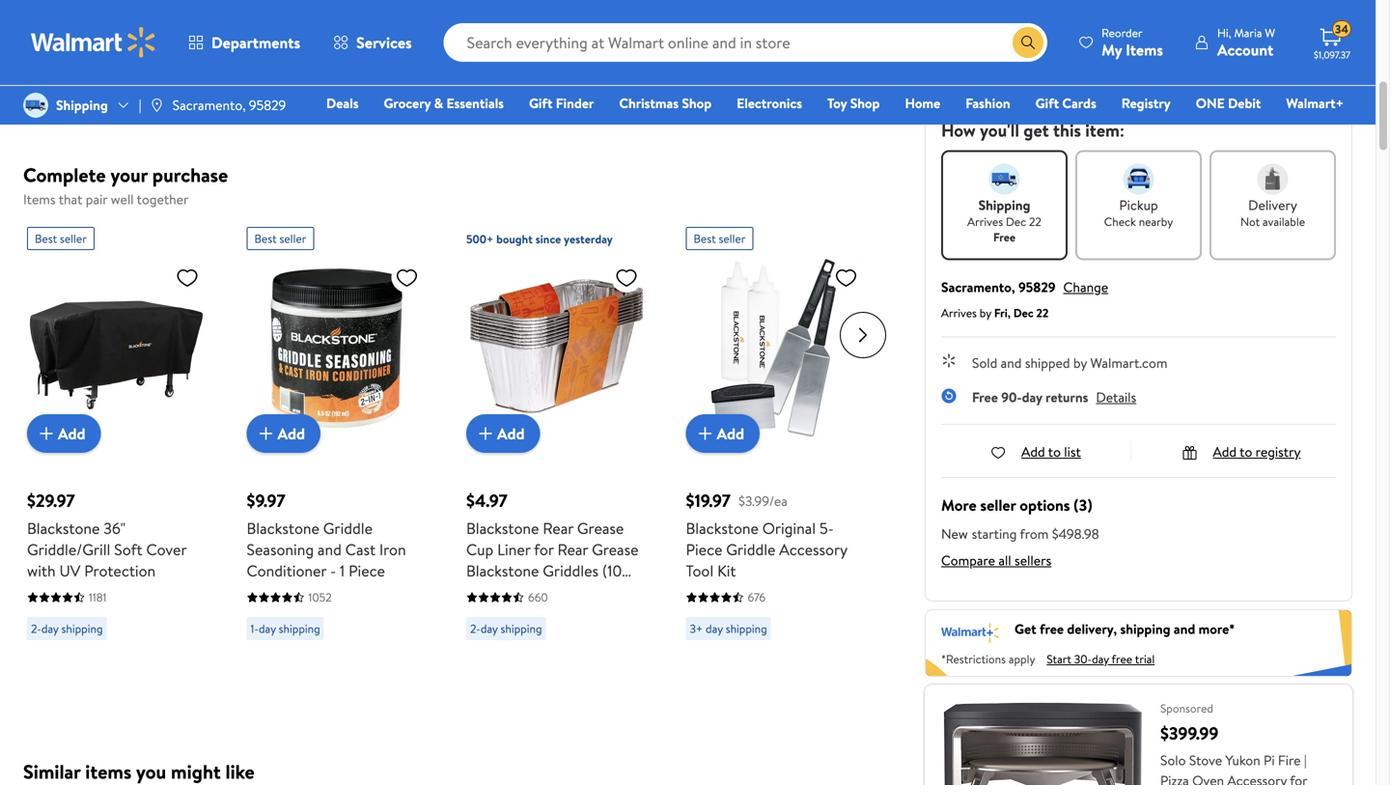 Task type: locate. For each thing, give the bounding box(es) containing it.
1 product group from the left
[[27, 219, 207, 705]]

1 vertical spatial -
[[330, 560, 336, 581]]

dec inside the sacramento, 95829 change arrives by fri, dec 22
[[1014, 305, 1034, 321]]

sacramento, for sacramento, 95829 change arrives by fri, dec 22
[[942, 278, 1015, 296]]

1 horizontal spatial items
[[1126, 39, 1164, 60]]

and left cast
[[318, 539, 342, 560]]

piece down $19.97
[[686, 539, 723, 560]]

add button for $9.97
[[247, 414, 321, 453]]

0 horizontal spatial best
[[35, 230, 57, 247]]

add to favorites list, blackstone 36" griddle/grill soft cover with uv protection image
[[176, 266, 199, 290]]

0 horizontal spatial gift
[[529, 94, 553, 112]]

by right shipped
[[1074, 353, 1087, 372]]

1 2-day shipping from the left
[[31, 620, 103, 637]]

add to cart image for $4.97
[[474, 422, 497, 445]]

shop right christmas
[[682, 94, 712, 112]]

and inside $9.97 blackstone griddle seasoning and cast iron conditioner - 1 piece
[[318, 539, 342, 560]]

1 horizontal spatial griddle
[[726, 539, 776, 560]]

0 horizontal spatial by
[[980, 305, 992, 321]]

22 inside shipping arrives dec 22 free
[[1029, 213, 1042, 230]]

0 horizontal spatial 2-day shipping
[[31, 620, 103, 637]]

christmas shop link
[[611, 93, 721, 113]]

product group containing $9.97
[[247, 219, 426, 705]]

2 product group from the left
[[247, 219, 426, 705]]

1 vertical spatial get
[[1015, 619, 1037, 638]]

what's covered button
[[1108, 28, 1197, 47]]

toy
[[828, 94, 847, 112]]

sellers
[[1015, 551, 1052, 570]]

to
[[1048, 442, 1061, 461], [1240, 442, 1253, 461]]

registry link
[[1113, 93, 1180, 113]]

to left registry
[[1240, 442, 1253, 461]]

day for $9.97
[[259, 620, 276, 637]]

1 vertical spatial 95829
[[1019, 278, 1056, 296]]

arrives inside the sacramento, 95829 change arrives by fri, dec 22
[[942, 305, 977, 321]]

by left 'fri,'
[[980, 305, 992, 321]]

1 vertical spatial dec
[[1014, 305, 1034, 321]]

get free delivery, shipping and more* banner
[[925, 609, 1353, 677]]

22 right 'fri,'
[[1037, 305, 1049, 321]]

piece
[[686, 539, 723, 560], [349, 560, 385, 581]]

get up combo grill assembly - $96.00 option
[[1007, 28, 1029, 47]]

$9.97 blackstone griddle seasoning and cast iron conditioner - 1 piece
[[247, 489, 406, 581]]

griddle up 1
[[323, 518, 373, 539]]

95829 inside the sacramento, 95829 change arrives by fri, dec 22
[[1019, 278, 1056, 296]]

arrives left 'fri,'
[[942, 305, 977, 321]]

0 vertical spatial sacramento,
[[172, 96, 246, 114]]

2-day shipping for $29.97
[[31, 620, 103, 637]]

hi,
[[1218, 25, 1232, 41]]

add up $9.97
[[278, 423, 305, 444]]

intent image for shipping image
[[989, 164, 1020, 195]]

1 horizontal spatial piece
[[686, 539, 723, 560]]

0 horizontal spatial best seller
[[35, 230, 87, 247]]

0 vertical spatial items
[[1126, 39, 1164, 60]]

2 best from the left
[[254, 230, 277, 247]]

4 add button from the left
[[686, 414, 760, 453]]

best seller
[[35, 230, 87, 247], [254, 230, 306, 247], [694, 230, 746, 247]]

rear
[[543, 518, 574, 539], [558, 539, 588, 560]]

arrives down intent image for shipping on the right
[[968, 213, 1003, 230]]

day down delivery,
[[1092, 651, 1109, 667]]

sacramento, up 'fri,'
[[942, 278, 1015, 296]]

product group containing $4.97
[[466, 219, 646, 705]]

2 shop from the left
[[850, 94, 880, 112]]

add button up $19.97
[[686, 414, 760, 453]]

2 horizontal spatial and
[[1174, 619, 1196, 638]]

dec right 'fri,'
[[1014, 305, 1034, 321]]

0 horizontal spatial piece
[[349, 560, 385, 581]]

one
[[1196, 94, 1225, 112]]

blackstone down $19.97
[[686, 518, 759, 539]]

$96.00
[[1177, 56, 1218, 74]]

0 vertical spatial dec
[[1006, 213, 1027, 230]]

and right "sold"
[[1001, 353, 1022, 372]]

next image image
[[80, 101, 95, 116]]

2-day shipping down 1181
[[31, 620, 103, 637]]

2 to from the left
[[1240, 442, 1253, 461]]

shop inside christmas shop link
[[682, 94, 712, 112]]

5-
[[820, 518, 834, 539]]

add up $4.97
[[497, 423, 525, 444]]

finder
[[556, 94, 594, 112]]

walmart+
[[1287, 94, 1344, 112]]

0 horizontal spatial 95829
[[249, 96, 286, 114]]

1 horizontal spatial best seller
[[254, 230, 306, 247]]

0 vertical spatial arrives
[[968, 213, 1003, 230]]

22 up the sacramento, 95829 change arrives by fri, dec 22
[[1029, 213, 1042, 230]]

30-
[[1075, 651, 1092, 667]]

one debit
[[1196, 94, 1261, 112]]

2-day shipping down pack)
[[470, 620, 542, 637]]

1 shop from the left
[[682, 94, 712, 112]]

free
[[1040, 619, 1064, 638], [1112, 651, 1133, 667]]

items
[[1126, 39, 1164, 60], [23, 190, 56, 209]]

shipping inside shipping arrives dec 22 free
[[979, 196, 1031, 214]]

free left trial
[[1112, 651, 1133, 667]]

get inside banner
[[1015, 619, 1037, 638]]

get
[[1024, 118, 1049, 142]]

2- down pack)
[[470, 620, 481, 637]]

shop right "toy"
[[850, 94, 880, 112]]

1 gift from the left
[[529, 94, 553, 112]]

best for $9.97
[[254, 230, 277, 247]]

|
[[139, 96, 142, 114]]

shipping
[[56, 96, 108, 114], [979, 196, 1031, 214]]

griddle
[[323, 518, 373, 539], [726, 539, 776, 560]]

free up start on the right bottom of the page
[[1040, 619, 1064, 638]]

add to favorites list, blackstone rear grease cup liner for rear grease blackstone griddles (10 pack) image
[[615, 266, 638, 290]]

fashion link
[[957, 93, 1019, 113]]

shipping left |
[[56, 96, 108, 114]]

2 add button from the left
[[247, 414, 321, 453]]

sacramento, inside the sacramento, 95829 change arrives by fri, dec 22
[[942, 278, 1015, 296]]

1 horizontal spatial sacramento,
[[942, 278, 1015, 296]]

2-day shipping for $4.97
[[470, 620, 542, 637]]

2 horizontal spatial add to cart image
[[694, 422, 717, 445]]

best seller for $29.97
[[35, 230, 87, 247]]

gift left finder
[[529, 94, 553, 112]]

0 vertical spatial shipping
[[56, 96, 108, 114]]

and inside get free delivery, shipping and more* banner
[[1174, 619, 1196, 638]]

services
[[356, 32, 412, 53]]

add to cart image
[[254, 422, 278, 445], [474, 422, 497, 445], [694, 422, 717, 445]]

*restrictions apply
[[942, 651, 1036, 667]]

one debit link
[[1187, 93, 1270, 113]]

and left more*
[[1174, 619, 1196, 638]]

1 horizontal spatial 95829
[[1019, 278, 1056, 296]]

1 vertical spatial by
[[1074, 353, 1087, 372]]

22 inside the sacramento, 95829 change arrives by fri, dec 22
[[1037, 305, 1049, 321]]

0 horizontal spatial griddle
[[323, 518, 373, 539]]

blackstone
[[27, 518, 100, 539], [247, 518, 320, 539], [466, 518, 539, 539], [686, 518, 759, 539], [466, 560, 539, 581]]

1 horizontal spatial shop
[[850, 94, 880, 112]]

add for $29.97
[[58, 423, 86, 444]]

0 horizontal spatial shipping
[[56, 96, 108, 114]]

gift up get
[[1036, 94, 1059, 112]]

1 vertical spatial sacramento,
[[942, 278, 1015, 296]]

day left returns
[[1022, 388, 1043, 407]]

0 horizontal spatial items
[[23, 190, 56, 209]]

2 horizontal spatial best seller
[[694, 230, 746, 247]]

blackstone down $9.97
[[247, 518, 320, 539]]

95829 down departments
[[249, 96, 286, 114]]

36"
[[104, 518, 126, 539]]

90-
[[1002, 388, 1022, 407]]

to left list
[[1048, 442, 1061, 461]]

shipping up trial
[[1121, 619, 1171, 638]]

1 vertical spatial shipping
[[979, 196, 1031, 214]]

add button up $9.97
[[247, 414, 321, 453]]

tool
[[686, 560, 714, 581]]

seller for $29.97
[[60, 230, 87, 247]]

0 horizontal spatial -
[[330, 560, 336, 581]]

3 best seller from the left
[[694, 230, 746, 247]]

1 horizontal spatial 2-
[[470, 620, 481, 637]]

blackstone inside $9.97 blackstone griddle seasoning and cast iron conditioner - 1 piece
[[247, 518, 320, 539]]

1 best seller from the left
[[35, 230, 87, 247]]

1 horizontal spatial shipping
[[979, 196, 1031, 214]]

free
[[994, 229, 1016, 245], [972, 388, 998, 407]]

0 vertical spatial get
[[1007, 28, 1029, 47]]

add to cart image up $9.97
[[254, 422, 278, 445]]

2 horizontal spatial best
[[694, 230, 716, 247]]

2 gift from the left
[[1036, 94, 1059, 112]]

1 horizontal spatial by
[[1074, 353, 1087, 372]]

0 horizontal spatial and
[[318, 539, 342, 560]]

2 2- from the left
[[470, 620, 481, 637]]

add left registry
[[1213, 442, 1237, 461]]

day down pack)
[[481, 620, 498, 637]]

add left list
[[1022, 442, 1045, 461]]

1 horizontal spatial to
[[1240, 442, 1253, 461]]

4 product group from the left
[[686, 219, 866, 705]]

1 add button from the left
[[27, 414, 101, 453]]

delivery
[[1249, 196, 1298, 214]]

sacramento,
[[172, 96, 246, 114], [942, 278, 1015, 296]]

essentials
[[447, 94, 504, 112]]

1 best from the left
[[35, 230, 57, 247]]

get for get expert help what's covered
[[1007, 28, 1029, 47]]

not
[[1241, 213, 1260, 230]]

services button
[[317, 19, 428, 66]]

best seller for $9.97
[[254, 230, 306, 247]]

returns
[[1046, 388, 1089, 407]]

0 vertical spatial 22
[[1029, 213, 1042, 230]]

$399.99
[[1161, 721, 1219, 745]]

best for $29.97
[[35, 230, 57, 247]]

shipping down intent image for shipping on the right
[[979, 196, 1031, 214]]

add button up $4.97
[[466, 414, 540, 453]]

blackstone for $4.97
[[466, 518, 539, 539]]

well
[[111, 190, 134, 209]]

0 vertical spatial -
[[1169, 56, 1174, 74]]

2- down 'with' on the left of page
[[31, 620, 41, 637]]

1 add to cart image from the left
[[254, 422, 278, 445]]

0 vertical spatial free
[[994, 229, 1016, 245]]

product group containing $29.97
[[27, 219, 207, 705]]

0 horizontal spatial to
[[1048, 442, 1061, 461]]

0 vertical spatial by
[[980, 305, 992, 321]]

griddle up 676
[[726, 539, 776, 560]]

add up $19.97
[[717, 423, 745, 444]]

500+
[[466, 231, 494, 247]]

- inside $9.97 blackstone griddle seasoning and cast iron conditioner - 1 piece
[[330, 560, 336, 581]]

this
[[1054, 118, 1081, 142]]

0 vertical spatial and
[[1001, 353, 1022, 372]]

1 to from the left
[[1048, 442, 1061, 461]]

get up the apply
[[1015, 619, 1037, 638]]

by
[[980, 305, 992, 321], [1074, 353, 1087, 372]]

pair
[[86, 190, 108, 209]]

1181
[[89, 589, 107, 605]]

add to cart image up $19.97
[[694, 422, 717, 445]]

day for $29.97
[[41, 620, 59, 637]]

free left 90-
[[972, 388, 998, 407]]

blackstone 4-burner 36" griddle cooking station with hard cover - image 5 of 17 image
[[33, 0, 146, 84]]

1 vertical spatial 22
[[1037, 305, 1049, 321]]

cup
[[466, 539, 494, 560]]

shipping inside banner
[[1121, 619, 1171, 638]]

expert
[[1032, 28, 1071, 47]]

items inside reorder my items
[[1126, 39, 1164, 60]]

more seller options (3) new starting from $498.98 compare all sellers
[[942, 494, 1099, 570]]

search icon image
[[1021, 35, 1036, 50]]

shop inside toy shop link
[[850, 94, 880, 112]]

reorder my items
[[1102, 25, 1164, 60]]

0 horizontal spatial add to cart image
[[254, 422, 278, 445]]

shipping down 1052
[[279, 620, 320, 637]]

*restrictions
[[942, 651, 1006, 667]]

0 horizontal spatial free
[[1040, 619, 1064, 638]]

$498.98
[[1052, 524, 1099, 543]]

2 2-day shipping from the left
[[470, 620, 542, 637]]

day for $19.97
[[706, 620, 723, 637]]

add to list
[[1022, 442, 1081, 461]]

and
[[1001, 353, 1022, 372], [318, 539, 342, 560], [1174, 619, 1196, 638]]

- left $96.00
[[1169, 56, 1174, 74]]

1 horizontal spatial add to cart image
[[474, 422, 497, 445]]

blackstone down $4.97
[[466, 518, 539, 539]]

blackstone down $29.97
[[27, 518, 100, 539]]

1 vertical spatial items
[[23, 190, 56, 209]]

-
[[1169, 56, 1174, 74], [330, 560, 336, 581]]

next slide for complete your purchase list image
[[840, 312, 886, 358]]

$29.97
[[27, 489, 75, 513]]

free down intent image for shipping on the right
[[994, 229, 1016, 245]]

what's
[[1108, 28, 1146, 47]]

shipping down 1181
[[61, 620, 103, 637]]

check
[[1105, 213, 1136, 230]]

compare all sellers button
[[942, 551, 1052, 570]]

add for $19.97
[[717, 423, 745, 444]]

 image
[[23, 93, 48, 118]]

95829 left change
[[1019, 278, 1056, 296]]

cast
[[345, 539, 376, 560]]

list
[[1064, 442, 1081, 461]]

add up $29.97
[[58, 423, 86, 444]]

1 vertical spatial and
[[318, 539, 342, 560]]

add button up $29.97
[[27, 414, 101, 453]]

day down 'with' on the left of page
[[41, 620, 59, 637]]

trial
[[1135, 651, 1155, 667]]

day right the 3+
[[706, 620, 723, 637]]

1 vertical spatial free
[[1112, 651, 1133, 667]]

2 add to cart image from the left
[[474, 422, 497, 445]]

product group
[[27, 219, 207, 705], [247, 219, 426, 705], [466, 219, 646, 705], [686, 219, 866, 705]]

get
[[1007, 28, 1029, 47], [1015, 619, 1037, 638]]

1 horizontal spatial gift
[[1036, 94, 1059, 112]]

sacramento, right |
[[172, 96, 246, 114]]

1 horizontal spatial 2-day shipping
[[470, 620, 542, 637]]

shipping down 660
[[501, 620, 542, 637]]

1 horizontal spatial -
[[1169, 56, 1174, 74]]

0 vertical spatial 95829
[[249, 96, 286, 114]]

add button for $4.97
[[466, 414, 540, 453]]

1 vertical spatial arrives
[[942, 305, 977, 321]]

day down conditioner
[[259, 620, 276, 637]]

2- for $29.97
[[31, 620, 41, 637]]

1 2- from the left
[[31, 620, 41, 637]]

1 horizontal spatial best
[[254, 230, 277, 247]]

2 best seller from the left
[[254, 230, 306, 247]]

options
[[1020, 494, 1070, 516]]

0 horizontal spatial shop
[[682, 94, 712, 112]]

seller for $9.97
[[280, 230, 306, 247]]

dec down intent image for shipping on the right
[[1006, 213, 1027, 230]]

0 horizontal spatial sacramento,
[[172, 96, 246, 114]]

- left 1
[[330, 560, 336, 581]]

shop for christmas shop
[[682, 94, 712, 112]]

home
[[905, 94, 941, 112]]

for
[[534, 539, 554, 560]]

grocery
[[384, 94, 431, 112]]

2 vertical spatial and
[[1174, 619, 1196, 638]]

get for get free delivery, shipping and more*
[[1015, 619, 1037, 638]]

shop for toy shop
[[850, 94, 880, 112]]

 image
[[149, 98, 165, 113]]

add to cart image up $4.97
[[474, 422, 497, 445]]

toy shop
[[828, 94, 880, 112]]

$29.97 blackstone 36" griddle/grill soft cover with uv protection
[[27, 489, 187, 581]]

grocery & essentials link
[[375, 93, 513, 113]]

0 horizontal spatial 2-
[[31, 620, 41, 637]]

3 product group from the left
[[466, 219, 646, 705]]

676
[[748, 589, 766, 605]]

blackstone inside $29.97 blackstone 36" griddle/grill soft cover with uv protection
[[27, 518, 100, 539]]

liner
[[497, 539, 531, 560]]

shipped
[[1025, 353, 1070, 372]]

walmart plus image
[[942, 619, 999, 643]]

piece right 1
[[349, 560, 385, 581]]

add button for $29.97
[[27, 414, 101, 453]]

3 add button from the left
[[466, 414, 540, 453]]

iron
[[379, 539, 406, 560]]



Task type: describe. For each thing, give the bounding box(es) containing it.
combo grill assembly - $96.00
[[1036, 56, 1218, 74]]

conditioner
[[247, 560, 327, 581]]

piece inside $9.97 blackstone griddle seasoning and cast iron conditioner - 1 piece
[[349, 560, 385, 581]]

walmart image
[[31, 27, 156, 58]]

help
[[1074, 28, 1100, 47]]

(3)
[[1074, 494, 1093, 516]]

rear up griddles
[[543, 518, 574, 539]]

sacramento, 95829
[[172, 96, 286, 114]]

$19.97 $3.99/ea blackstone original 5- piece griddle accessory tool kit
[[686, 489, 848, 581]]

your
[[111, 161, 148, 188]]

yesterday
[[564, 231, 613, 247]]

blackstone inside '$19.97 $3.99/ea blackstone original 5- piece griddle accessory tool kit'
[[686, 518, 759, 539]]

$3.99/ea
[[739, 491, 788, 510]]

kit
[[718, 560, 736, 581]]

sponsored
[[1161, 700, 1214, 716]]

new
[[942, 524, 968, 543]]

add to favorites list, blackstone original 5-piece griddle accessory tool kit image
[[835, 266, 858, 290]]

blackstone 36" griddle/grill soft cover with uv protection image
[[27, 258, 207, 437]]

intent image for delivery image
[[1258, 164, 1289, 195]]

combo
[[1036, 56, 1079, 74]]

seller inside more seller options (3) new starting from $498.98 compare all sellers
[[981, 494, 1016, 516]]

delivery not available
[[1241, 196, 1306, 230]]

$399.99 group
[[925, 684, 1353, 785]]

all
[[999, 551, 1012, 570]]

electronics link
[[728, 93, 811, 113]]

get expert help what's covered
[[1007, 28, 1197, 47]]

product group containing $19.97
[[686, 219, 866, 705]]

day for $4.97
[[481, 620, 498, 637]]

grill
[[1083, 56, 1107, 74]]

griddle inside '$19.97 $3.99/ea blackstone original 5- piece griddle accessory tool kit'
[[726, 539, 776, 560]]

cover
[[146, 539, 187, 560]]

griddle inside $9.97 blackstone griddle seasoning and cast iron conditioner - 1 piece
[[323, 518, 373, 539]]

and for get
[[1174, 619, 1196, 638]]

sacramento, 95829 change arrives by fri, dec 22
[[942, 278, 1109, 321]]

original
[[763, 518, 816, 539]]

nearby
[[1139, 213, 1173, 230]]

1-
[[251, 620, 259, 637]]

add to cart image for $9.97
[[254, 422, 278, 445]]

protection
[[84, 560, 156, 581]]

complete
[[23, 161, 106, 188]]

rear right for
[[558, 539, 588, 560]]

solo stove yukon pi fire | pizza oven accessory for yukon fire pit, incl. carry case & cordierite pizza stone, wood burning assembly, stainless steel, (h x dia): 19.1 x 26.5 in image
[[941, 700, 1145, 785]]

blackstone for $29.97
[[27, 518, 100, 539]]

Combo Grill Assembly - $96.00 checkbox
[[1007, 56, 1025, 74]]

account
[[1218, 39, 1274, 60]]

pickup check nearby
[[1105, 196, 1173, 230]]

shipping down 676
[[726, 620, 767, 637]]

gift for gift finder
[[529, 94, 553, 112]]

0 vertical spatial free
[[1040, 619, 1064, 638]]

more*
[[1199, 619, 1235, 638]]

Walmart Site-Wide search field
[[444, 23, 1048, 62]]

shipping for $29.97
[[61, 620, 103, 637]]

fashion
[[966, 94, 1011, 112]]

seller for $19.97
[[719, 230, 746, 247]]

deals
[[326, 94, 359, 112]]

1 horizontal spatial and
[[1001, 353, 1022, 372]]

gift finder link
[[520, 93, 603, 113]]

(10
[[602, 560, 622, 581]]

by inside the sacramento, 95829 change arrives by fri, dec 22
[[980, 305, 992, 321]]

maria
[[1235, 25, 1263, 41]]

intent image for pickup image
[[1124, 164, 1154, 195]]

add for $9.97
[[278, 423, 305, 444]]

purchase
[[152, 161, 228, 188]]

departments
[[211, 32, 300, 53]]

3 best from the left
[[694, 230, 716, 247]]

how you'll get this item:
[[942, 118, 1125, 142]]

my
[[1102, 39, 1122, 60]]

1 vertical spatial free
[[972, 388, 998, 407]]

start
[[1047, 651, 1072, 667]]

complete your purchase items that pair well together
[[23, 161, 228, 209]]

blackstone griddle seasoning and cast iron conditioner - 1 piece image
[[247, 258, 426, 437]]

electronics
[[737, 94, 802, 112]]

walmart+ link
[[1278, 93, 1353, 113]]

$9.97
[[247, 489, 285, 513]]

660
[[528, 589, 548, 605]]

to for registry
[[1240, 442, 1253, 461]]

1 horizontal spatial free
[[1112, 651, 1133, 667]]

gift finder
[[529, 94, 594, 112]]

arrives inside shipping arrives dec 22 free
[[968, 213, 1003, 230]]

blackstone rear grease cup liner for rear grease blackstone griddles (10 pack) image
[[466, 258, 646, 437]]

reorder
[[1102, 25, 1143, 41]]

christmas shop
[[619, 94, 712, 112]]

toy shop link
[[819, 93, 889, 113]]

and for $9.97
[[318, 539, 342, 560]]

Search search field
[[444, 23, 1048, 62]]

start 30-day free trial
[[1047, 651, 1155, 667]]

shipping for $4.97
[[501, 620, 542, 637]]

2- for $4.97
[[470, 620, 481, 637]]

with
[[27, 560, 56, 581]]

95829 for sacramento, 95829 change arrives by fri, dec 22
[[1019, 278, 1056, 296]]

shipping for $9.97
[[279, 620, 320, 637]]

more
[[942, 494, 977, 516]]

change button
[[1064, 278, 1109, 296]]

grease up (10
[[577, 518, 624, 539]]

free inside shipping arrives dec 22 free
[[994, 229, 1016, 245]]

grocery & essentials
[[384, 94, 504, 112]]

$1,097.37
[[1314, 48, 1351, 61]]

add to favorites list, blackstone griddle seasoning and cast iron conditioner - 1 piece image
[[395, 266, 419, 290]]

walmart.com
[[1091, 353, 1168, 372]]

gift cards
[[1036, 94, 1097, 112]]

griddles
[[543, 560, 599, 581]]

together
[[137, 190, 189, 209]]

shipping for shipping arrives dec 22 free
[[979, 196, 1031, 214]]

compare
[[942, 551, 996, 570]]

you'll
[[980, 118, 1020, 142]]

since
[[536, 231, 561, 247]]

add to cart image
[[35, 422, 58, 445]]

day inside get free delivery, shipping and more* banner
[[1092, 651, 1109, 667]]

piece inside '$19.97 $3.99/ea blackstone original 5- piece griddle accessory tool kit'
[[686, 539, 723, 560]]

$4.97
[[466, 489, 508, 513]]

w
[[1265, 25, 1276, 41]]

$19.97
[[686, 489, 731, 513]]

shipping for shipping
[[56, 96, 108, 114]]

cards
[[1063, 94, 1097, 112]]

blackstone up 660
[[466, 560, 539, 581]]

3 add to cart image from the left
[[694, 422, 717, 445]]

1
[[340, 560, 345, 581]]

uv
[[59, 560, 81, 581]]

registry
[[1122, 94, 1171, 112]]

add to registry
[[1213, 442, 1301, 461]]

grease right for
[[592, 539, 639, 560]]

to for list
[[1048, 442, 1061, 461]]

$4.97 blackstone rear grease cup liner for rear grease blackstone griddles (10 pack)
[[466, 489, 639, 603]]

gift for gift cards
[[1036, 94, 1059, 112]]

dec inside shipping arrives dec 22 free
[[1006, 213, 1027, 230]]

home link
[[897, 93, 949, 113]]

assembly
[[1110, 56, 1166, 74]]

covered
[[1150, 28, 1197, 47]]

blackstone for $9.97
[[247, 518, 320, 539]]

blackstone original 5-piece griddle accessory tool kit image
[[686, 258, 866, 437]]

sacramento, for sacramento, 95829
[[172, 96, 246, 114]]

seasoning
[[247, 539, 314, 560]]

95829 for sacramento, 95829
[[249, 96, 286, 114]]

add for $4.97
[[497, 423, 525, 444]]

add to registry button
[[1182, 442, 1301, 461]]

accessory
[[780, 539, 848, 560]]

shipping arrives dec 22 free
[[968, 196, 1042, 245]]

items inside complete your purchase items that pair well together
[[23, 190, 56, 209]]



Task type: vqa. For each thing, say whether or not it's contained in the screenshot.
Box
no



